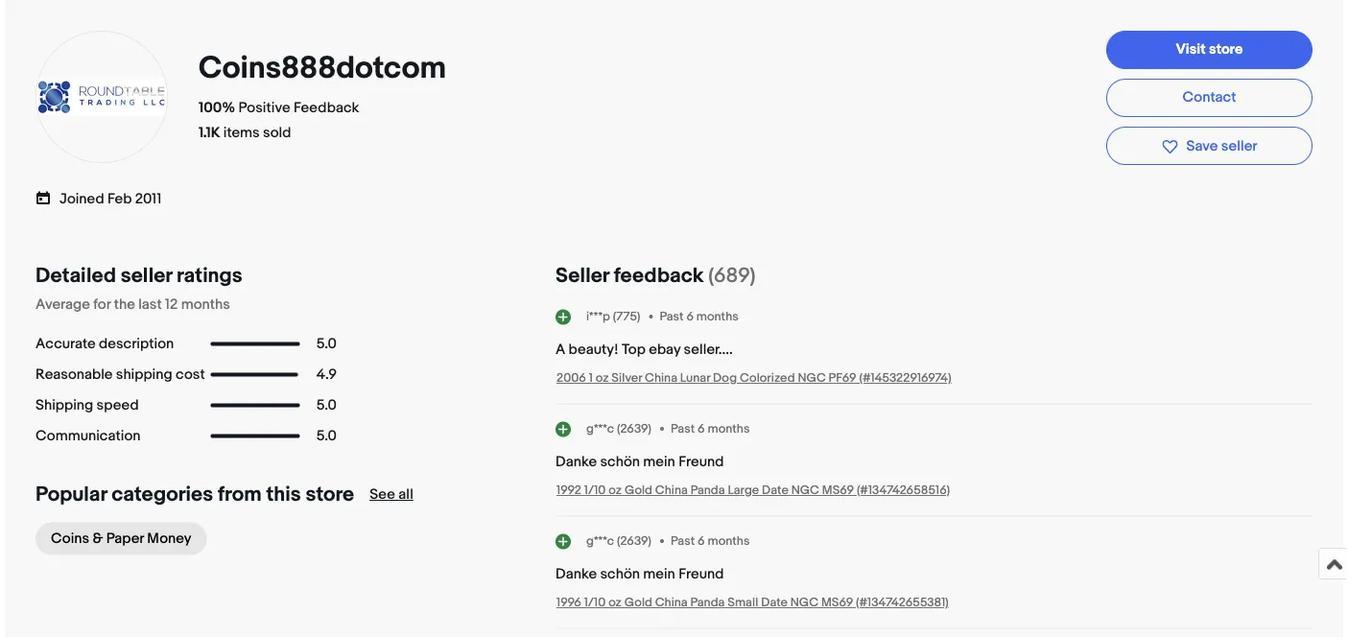 Task type: describe. For each thing, give the bounding box(es) containing it.
1
[[589, 371, 593, 386]]

pf69
[[829, 371, 856, 386]]

5.0 for speed
[[316, 397, 337, 415]]

save
[[1186, 138, 1218, 155]]

joined
[[59, 191, 104, 208]]

months for 1992
[[708, 422, 750, 436]]

i***p (775)
[[586, 309, 640, 324]]

coins888dotcom
[[199, 51, 446, 88]]

1 vertical spatial store
[[306, 483, 354, 508]]

ebay
[[649, 342, 681, 359]]

ratings
[[177, 264, 242, 289]]

panda for large
[[691, 484, 725, 499]]

mein for large
[[643, 454, 675, 471]]

freund for large
[[679, 454, 724, 471]]

&
[[93, 531, 103, 548]]

china for large
[[655, 484, 688, 499]]

1992
[[557, 484, 581, 499]]

2006
[[557, 371, 586, 386]]

schön for 1992
[[600, 454, 640, 471]]

last
[[138, 297, 162, 314]]

shipping speed
[[36, 397, 139, 415]]

g***c (2639) for 1992
[[586, 422, 652, 436]]

average
[[36, 297, 90, 314]]

feedback
[[294, 99, 359, 117]]

communication
[[36, 428, 141, 445]]

1996 1/10 oz gold china panda small date ngc ms69 (#134742655381)
[[557, 596, 949, 611]]

positive
[[239, 99, 290, 117]]

i***p
[[586, 309, 610, 324]]

coins & paper money link
[[36, 523, 207, 556]]

g***c for 1992
[[586, 422, 614, 436]]

for
[[93, 297, 111, 314]]

gold for 1992
[[625, 484, 652, 499]]

see
[[370, 487, 395, 504]]

past 6 months for small
[[671, 534, 750, 549]]

reasonable shipping cost
[[36, 367, 205, 384]]

danke for 1992
[[556, 454, 597, 471]]

coins & paper money
[[51, 531, 191, 548]]

categories
[[112, 483, 213, 508]]

2006 1 oz silver china lunar dog colorized ngc pf69 (#145322916974)
[[557, 371, 952, 386]]

ngc for (#145322916974)
[[798, 371, 826, 386]]

lunar
[[680, 371, 710, 386]]

china for dog
[[645, 371, 677, 386]]

shipping
[[36, 397, 93, 415]]

panda for small
[[690, 596, 725, 611]]

visit store link
[[1106, 31, 1313, 70]]

see all link
[[370, 487, 413, 504]]

1.1k
[[199, 124, 220, 142]]

12
[[165, 297, 178, 314]]

average for the last 12 months
[[36, 297, 230, 314]]

1996
[[557, 596, 581, 611]]

g***c for 1996
[[586, 534, 614, 549]]

past for small
[[671, 534, 695, 549]]

(775)
[[613, 309, 640, 324]]

date for large
[[762, 484, 789, 499]]

top
[[622, 342, 646, 359]]

seller....
[[684, 342, 733, 359]]

the
[[114, 297, 135, 314]]

schön for 1996
[[600, 566, 640, 584]]

seller feedback (689)
[[556, 264, 756, 289]]

danke schön mein freund for 1992
[[556, 454, 724, 471]]

a beauty!    top ebay seller....
[[556, 342, 733, 359]]

seller for detailed
[[121, 264, 172, 289]]

100%
[[199, 99, 235, 117]]

sold
[[263, 124, 291, 142]]

text__icon wrapper image
[[36, 189, 59, 206]]

contact
[[1183, 89, 1236, 107]]

seller
[[556, 264, 609, 289]]

g***c (2639) for 1996
[[586, 534, 652, 549]]

ngc for (#134742658516)
[[791, 484, 819, 499]]

see all
[[370, 487, 413, 504]]

(2639) for 1996
[[617, 534, 652, 549]]

large
[[728, 484, 759, 499]]

(#134742658516)
[[857, 484, 950, 499]]

save seller
[[1186, 138, 1257, 155]]

a
[[556, 342, 565, 359]]

all
[[398, 487, 413, 504]]

past for dog
[[660, 309, 684, 324]]

100% positive feedback 1.1k items sold
[[199, 99, 359, 142]]

dog
[[713, 371, 737, 386]]

reasonable
[[36, 367, 113, 384]]

date for small
[[761, 596, 788, 611]]

coins
[[51, 531, 89, 548]]

ms69 for (#134742655381)
[[821, 596, 853, 611]]



Task type: locate. For each thing, give the bounding box(es) containing it.
colorized
[[740, 371, 795, 386]]

0 vertical spatial gold
[[625, 484, 652, 499]]

oz right 1996 on the left
[[608, 596, 622, 611]]

past 6 months
[[660, 309, 739, 324], [671, 422, 750, 436], [671, 534, 750, 549]]

danke for 1996
[[556, 566, 597, 584]]

0 horizontal spatial seller
[[121, 264, 172, 289]]

0 vertical spatial 5.0
[[316, 336, 337, 353]]

5.0
[[316, 336, 337, 353], [316, 397, 337, 415], [316, 428, 337, 445]]

date right small
[[761, 596, 788, 611]]

0 vertical spatial danke
[[556, 454, 597, 471]]

1/10 right 1996 on the left
[[584, 596, 606, 611]]

months
[[181, 297, 230, 314], [696, 309, 739, 324], [708, 422, 750, 436], [708, 534, 750, 549]]

6 for dog
[[686, 309, 694, 324]]

2 vertical spatial 6
[[698, 534, 705, 549]]

past 6 months down large
[[671, 534, 750, 549]]

schön
[[600, 454, 640, 471], [600, 566, 640, 584]]

gold right 1996 on the left
[[624, 596, 652, 611]]

oz right 1992
[[609, 484, 622, 499]]

1 g***c from the top
[[586, 422, 614, 436]]

0 horizontal spatial store
[[306, 483, 354, 508]]

6 down 1992 1/10 oz gold china panda large date ngc ms69 (#134742658516)
[[698, 534, 705, 549]]

0 vertical spatial ms69
[[822, 484, 854, 499]]

(2639) for 1992
[[617, 422, 652, 436]]

0 vertical spatial panda
[[691, 484, 725, 499]]

(#134742655381)
[[856, 596, 949, 611]]

china down ebay
[[645, 371, 677, 386]]

1 g***c (2639) from the top
[[586, 422, 652, 436]]

accurate
[[36, 336, 96, 353]]

danke schön mein freund for 1996
[[556, 566, 724, 584]]

1 danke from the top
[[556, 454, 597, 471]]

2 vertical spatial past
[[671, 534, 695, 549]]

money
[[147, 531, 191, 548]]

freund up 1992 1/10 oz gold china panda large date ngc ms69 (#134742658516)
[[679, 454, 724, 471]]

shipping
[[116, 367, 172, 384]]

ngc for (#134742655381)
[[790, 596, 819, 611]]

coins888dotcom image
[[35, 78, 169, 117]]

1 horizontal spatial seller
[[1221, 138, 1257, 155]]

0 vertical spatial seller
[[1221, 138, 1257, 155]]

6 down lunar
[[698, 422, 705, 436]]

1 vertical spatial seller
[[121, 264, 172, 289]]

2 g***c (2639) from the top
[[586, 534, 652, 549]]

gold
[[625, 484, 652, 499], [624, 596, 652, 611]]

2 mein from the top
[[643, 566, 675, 584]]

1 vertical spatial 5.0
[[316, 397, 337, 415]]

past 6 months for large
[[671, 422, 750, 436]]

seller right save at the right of the page
[[1221, 138, 1257, 155]]

2 gold from the top
[[624, 596, 652, 611]]

months down large
[[708, 534, 750, 549]]

6 up 'seller....'
[[686, 309, 694, 324]]

1 vertical spatial china
[[655, 484, 688, 499]]

1 vertical spatial 1/10
[[584, 596, 606, 611]]

silver
[[612, 371, 642, 386]]

this
[[266, 483, 301, 508]]

3 5.0 from the top
[[316, 428, 337, 445]]

0 vertical spatial ngc
[[798, 371, 826, 386]]

popular categories from this store
[[36, 483, 354, 508]]

ms69 left (#134742655381)
[[821, 596, 853, 611]]

2 freund from the top
[[679, 566, 724, 584]]

1/10 for 1996
[[584, 596, 606, 611]]

paper
[[106, 531, 144, 548]]

months up 'seller....'
[[696, 309, 739, 324]]

1 vertical spatial g***c (2639)
[[586, 534, 652, 549]]

1 vertical spatial past 6 months
[[671, 422, 750, 436]]

cost
[[176, 367, 205, 384]]

past down 1992 1/10 oz gold china panda large date ngc ms69 (#134742658516) link
[[671, 534, 695, 549]]

past 6 months up 'seller....'
[[660, 309, 739, 324]]

feb
[[107, 191, 132, 208]]

1/10 for 1992
[[584, 484, 606, 499]]

0 vertical spatial g***c
[[586, 422, 614, 436]]

1 vertical spatial 6
[[698, 422, 705, 436]]

0 vertical spatial oz
[[596, 371, 609, 386]]

gold right 1992
[[625, 484, 652, 499]]

0 vertical spatial 1/10
[[584, 484, 606, 499]]

store right visit on the top right of the page
[[1209, 41, 1243, 59]]

visit
[[1176, 41, 1206, 59]]

oz for 1996
[[608, 596, 622, 611]]

ms69 left (#134742658516)
[[822, 484, 854, 499]]

1 vertical spatial mein
[[643, 566, 675, 584]]

1 vertical spatial (2639)
[[617, 534, 652, 549]]

items
[[223, 124, 260, 142]]

2 1/10 from the top
[[584, 596, 606, 611]]

1 vertical spatial oz
[[609, 484, 622, 499]]

seller inside button
[[1221, 138, 1257, 155]]

0 vertical spatial 6
[[686, 309, 694, 324]]

1996 1/10 oz gold china panda small date ngc ms69 (#134742655381) link
[[557, 596, 949, 611]]

freund up 1996 1/10 oz gold china panda small date ngc ms69 (#134742655381)
[[679, 566, 724, 584]]

1 1/10 from the top
[[584, 484, 606, 499]]

mein
[[643, 454, 675, 471], [643, 566, 675, 584]]

1 vertical spatial ms69
[[821, 596, 853, 611]]

past 6 months down dog
[[671, 422, 750, 436]]

1 danke schön mein freund from the top
[[556, 454, 724, 471]]

ngc right small
[[790, 596, 819, 611]]

beauty!
[[569, 342, 618, 359]]

months down "ratings"
[[181, 297, 230, 314]]

(689)
[[708, 264, 756, 289]]

1 schön from the top
[[600, 454, 640, 471]]

1 panda from the top
[[691, 484, 725, 499]]

past up ebay
[[660, 309, 684, 324]]

1/10
[[584, 484, 606, 499], [584, 596, 606, 611]]

danke up 1992
[[556, 454, 597, 471]]

detailed
[[36, 264, 116, 289]]

1 vertical spatial danke schön mein freund
[[556, 566, 724, 584]]

2 g***c from the top
[[586, 534, 614, 549]]

past
[[660, 309, 684, 324], [671, 422, 695, 436], [671, 534, 695, 549]]

joined feb 2011
[[59, 191, 162, 208]]

china left small
[[655, 596, 688, 611]]

ngc
[[798, 371, 826, 386], [791, 484, 819, 499], [790, 596, 819, 611]]

oz
[[596, 371, 609, 386], [609, 484, 622, 499], [608, 596, 622, 611]]

6 for large
[[698, 422, 705, 436]]

1 gold from the top
[[625, 484, 652, 499]]

small
[[728, 596, 758, 611]]

contact link
[[1106, 79, 1313, 118]]

2 schön from the top
[[600, 566, 640, 584]]

seller
[[1221, 138, 1257, 155], [121, 264, 172, 289]]

0 vertical spatial china
[[645, 371, 677, 386]]

save seller button
[[1106, 127, 1313, 166]]

1 vertical spatial schön
[[600, 566, 640, 584]]

date right large
[[762, 484, 789, 499]]

past down lunar
[[671, 422, 695, 436]]

1 vertical spatial ngc
[[791, 484, 819, 499]]

1 vertical spatial gold
[[624, 596, 652, 611]]

2 vertical spatial past 6 months
[[671, 534, 750, 549]]

panda left small
[[690, 596, 725, 611]]

danke schön mein freund
[[556, 454, 724, 471], [556, 566, 724, 584]]

1992 1/10 oz gold china panda large date ngc ms69 (#134742658516) link
[[557, 484, 950, 499]]

panda left large
[[691, 484, 725, 499]]

1 5.0 from the top
[[316, 336, 337, 353]]

coins888dotcom link
[[199, 51, 453, 88]]

months for 1996
[[708, 534, 750, 549]]

1 mein from the top
[[643, 454, 675, 471]]

date
[[762, 484, 789, 499], [761, 596, 788, 611]]

2 panda from the top
[[690, 596, 725, 611]]

seller up last
[[121, 264, 172, 289]]

1 vertical spatial past
[[671, 422, 695, 436]]

danke schön mein freund up 1996 on the left
[[556, 566, 724, 584]]

months for 2006
[[696, 309, 739, 324]]

1 (2639) from the top
[[617, 422, 652, 436]]

1992 1/10 oz gold china panda large date ngc ms69 (#134742658516)
[[557, 484, 950, 499]]

0 vertical spatial past
[[660, 309, 684, 324]]

1 vertical spatial freund
[[679, 566, 724, 584]]

detailed seller ratings
[[36, 264, 242, 289]]

ngc right large
[[791, 484, 819, 499]]

5.0 for description
[[316, 336, 337, 353]]

g***c (2639)
[[586, 422, 652, 436], [586, 534, 652, 549]]

ms69
[[822, 484, 854, 499], [821, 596, 853, 611]]

1 vertical spatial date
[[761, 596, 788, 611]]

danke schön mein freund up 1992
[[556, 454, 724, 471]]

visit store
[[1176, 41, 1243, 59]]

6 for small
[[698, 534, 705, 549]]

1 vertical spatial g***c
[[586, 534, 614, 549]]

china
[[645, 371, 677, 386], [655, 484, 688, 499], [655, 596, 688, 611]]

danke up 1996 on the left
[[556, 566, 597, 584]]

g***c
[[586, 422, 614, 436], [586, 534, 614, 549]]

seller for save
[[1221, 138, 1257, 155]]

2 danke from the top
[[556, 566, 597, 584]]

0 vertical spatial past 6 months
[[660, 309, 739, 324]]

freund for small
[[679, 566, 724, 584]]

0 vertical spatial danke schön mein freund
[[556, 454, 724, 471]]

4.9
[[316, 367, 337, 384]]

2 vertical spatial 5.0
[[316, 428, 337, 445]]

popular
[[36, 483, 107, 508]]

ngc left pf69
[[798, 371, 826, 386]]

0 vertical spatial g***c (2639)
[[586, 422, 652, 436]]

0 vertical spatial freund
[[679, 454, 724, 471]]

feedback
[[614, 264, 704, 289]]

store right this
[[306, 483, 354, 508]]

2006 1 oz silver china lunar dog colorized ngc pf69 (#145322916974) link
[[557, 371, 952, 386]]

1 horizontal spatial store
[[1209, 41, 1243, 59]]

china for small
[[655, 596, 688, 611]]

2 5.0 from the top
[[316, 397, 337, 415]]

2 vertical spatial china
[[655, 596, 688, 611]]

oz right '1'
[[596, 371, 609, 386]]

2 (2639) from the top
[[617, 534, 652, 549]]

(#145322916974)
[[859, 371, 952, 386]]

speed
[[96, 397, 139, 415]]

oz for 1992
[[609, 484, 622, 499]]

2 vertical spatial oz
[[608, 596, 622, 611]]

danke
[[556, 454, 597, 471], [556, 566, 597, 584]]

china left large
[[655, 484, 688, 499]]

accurate description
[[36, 336, 174, 353]]

1 vertical spatial panda
[[690, 596, 725, 611]]

panda
[[691, 484, 725, 499], [690, 596, 725, 611]]

store
[[1209, 41, 1243, 59], [306, 483, 354, 508]]

past 6 months for dog
[[660, 309, 739, 324]]

description
[[99, 336, 174, 353]]

store inside visit store "link"
[[1209, 41, 1243, 59]]

0 vertical spatial (2639)
[[617, 422, 652, 436]]

freund
[[679, 454, 724, 471], [679, 566, 724, 584]]

months down dog
[[708, 422, 750, 436]]

2011
[[135, 191, 162, 208]]

1 vertical spatial danke
[[556, 566, 597, 584]]

0 vertical spatial date
[[762, 484, 789, 499]]

0 vertical spatial mein
[[643, 454, 675, 471]]

0 vertical spatial store
[[1209, 41, 1243, 59]]

gold for 1996
[[624, 596, 652, 611]]

2 danke schön mein freund from the top
[[556, 566, 724, 584]]

1/10 right 1992
[[584, 484, 606, 499]]

1 freund from the top
[[679, 454, 724, 471]]

past for large
[[671, 422, 695, 436]]

2 vertical spatial ngc
[[790, 596, 819, 611]]

mein for small
[[643, 566, 675, 584]]

oz for 2006
[[596, 371, 609, 386]]

from
[[218, 483, 262, 508]]

0 vertical spatial schön
[[600, 454, 640, 471]]

ms69 for (#134742658516)
[[822, 484, 854, 499]]



Task type: vqa. For each thing, say whether or not it's contained in the screenshot.
(#134742655381)'s MS69
yes



